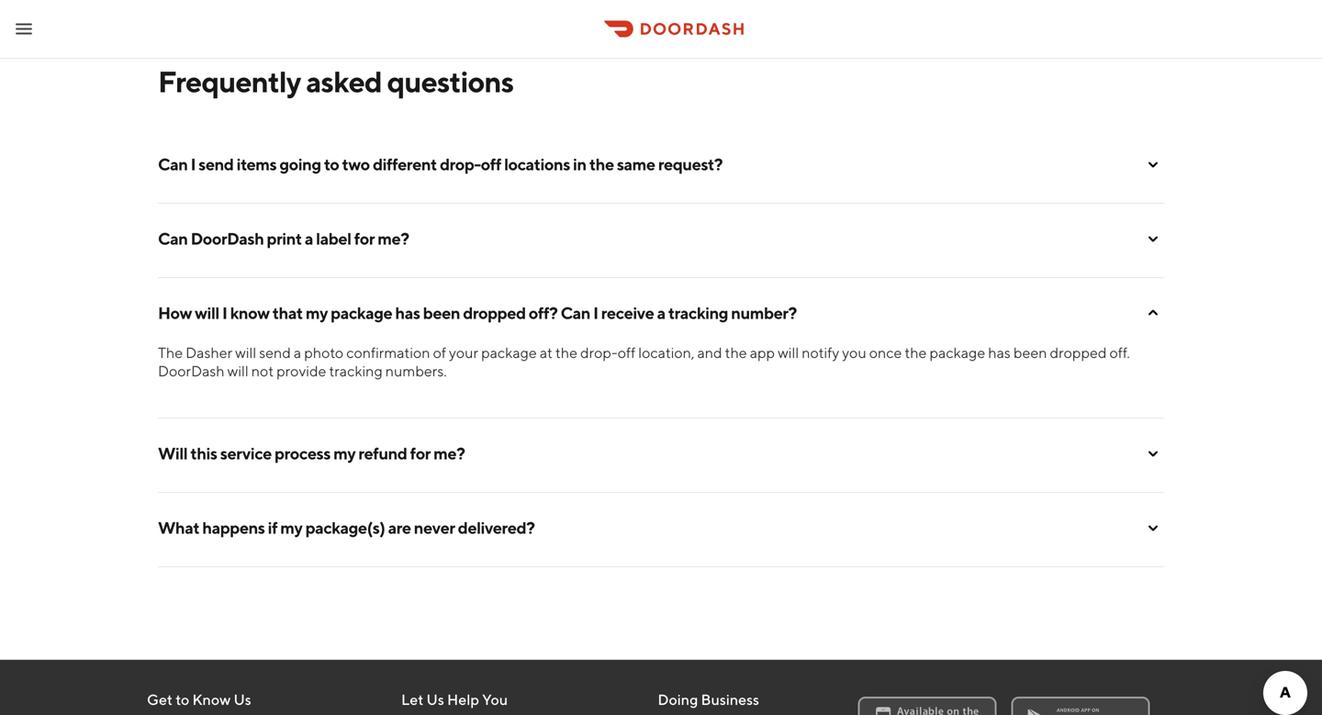 Task type: locate. For each thing, give the bounding box(es) containing it.
i
[[191, 154, 196, 174], [222, 303, 227, 323], [594, 303, 599, 323]]

1 horizontal spatial us
[[427, 691, 444, 709]]

0 horizontal spatial us
[[234, 691, 252, 709]]

can up how
[[158, 229, 188, 249]]

will
[[195, 303, 219, 323], [235, 344, 257, 362], [778, 344, 799, 362], [228, 362, 249, 380]]

1 vertical spatial dropped
[[1051, 344, 1107, 362]]

dropped
[[463, 303, 526, 323], [1051, 344, 1107, 362]]

provide
[[277, 362, 327, 380]]

questions
[[387, 64, 514, 99]]

my
[[306, 303, 328, 323], [334, 444, 356, 463], [280, 518, 303, 538]]

a up provide
[[294, 344, 302, 362]]

will up not
[[235, 344, 257, 362]]

0 vertical spatial doordash
[[191, 229, 264, 249]]

i left the know
[[222, 303, 227, 323]]

can right off?
[[561, 303, 591, 323]]

1 horizontal spatial off
[[618, 344, 636, 362]]

been
[[423, 303, 460, 323], [1014, 344, 1048, 362]]

1 vertical spatial my
[[334, 444, 356, 463]]

let us help you
[[401, 691, 508, 709]]

send
[[199, 154, 234, 174], [259, 344, 291, 362]]

us right know
[[234, 691, 252, 709]]

to right get
[[176, 691, 189, 709]]

me?
[[378, 229, 409, 249], [434, 444, 465, 463]]

0 vertical spatial me?
[[378, 229, 409, 249]]

1 vertical spatial send
[[259, 344, 291, 362]]

1 us from the left
[[234, 691, 252, 709]]

dropped left the off.
[[1051, 344, 1107, 362]]

drop-
[[440, 154, 481, 174], [581, 344, 618, 362]]

1 horizontal spatial my
[[306, 303, 328, 323]]

tracking up and
[[669, 303, 729, 323]]

0 horizontal spatial my
[[280, 518, 303, 538]]

2 us from the left
[[427, 691, 444, 709]]

my right if
[[280, 518, 303, 538]]

0 horizontal spatial me?
[[378, 229, 409, 249]]

asked
[[306, 64, 382, 99]]

will right how
[[195, 303, 219, 323]]

1 horizontal spatial for
[[410, 444, 431, 463]]

0 horizontal spatial dropped
[[463, 303, 526, 323]]

a
[[305, 229, 313, 249], [657, 303, 666, 323], [294, 344, 302, 362]]

1 vertical spatial been
[[1014, 344, 1048, 362]]

0 horizontal spatial been
[[423, 303, 460, 323]]

1 vertical spatial a
[[657, 303, 666, 323]]

once
[[870, 344, 903, 362]]

dropped left off?
[[463, 303, 526, 323]]

a right "receive"
[[657, 303, 666, 323]]

will right app
[[778, 344, 799, 362]]

dropped inside the dasher will send a photo confirmation of your package at the drop-off location, and the app will notify you once the package has been dropped off. doordash will not provide tracking numbers.
[[1051, 344, 1107, 362]]

0 vertical spatial send
[[199, 154, 234, 174]]

print
[[267, 229, 302, 249]]

the right once
[[905, 344, 927, 362]]

1 vertical spatial drop-
[[581, 344, 618, 362]]

0 vertical spatial to
[[324, 154, 339, 174]]

tracking down photo at the left of page
[[329, 362, 383, 380]]

drop- right different
[[440, 154, 481, 174]]

package right once
[[930, 344, 986, 362]]

tracking inside the dasher will send a photo confirmation of your package at the drop-off location, and the app will notify you once the package has been dropped off. doordash will not provide tracking numbers.
[[329, 362, 383, 380]]

will
[[158, 444, 188, 463]]

tracking
[[669, 303, 729, 323], [329, 362, 383, 380]]

0 horizontal spatial for
[[354, 229, 375, 249]]

for
[[354, 229, 375, 249], [410, 444, 431, 463]]

0 vertical spatial a
[[305, 229, 313, 249]]

the
[[590, 154, 614, 174], [556, 344, 578, 362], [725, 344, 748, 362], [905, 344, 927, 362]]

1 horizontal spatial me?
[[434, 444, 465, 463]]

1 vertical spatial for
[[410, 444, 431, 463]]

receive
[[602, 303, 654, 323]]

doordash
[[191, 229, 264, 249], [158, 362, 225, 380]]

1 vertical spatial to
[[176, 691, 189, 709]]

me? right label
[[378, 229, 409, 249]]

has inside the dasher will send a photo confirmation of your package at the drop-off location, and the app will notify you once the package has been dropped off. doordash will not provide tracking numbers.
[[989, 344, 1011, 362]]

for right refund
[[410, 444, 431, 463]]

0 horizontal spatial a
[[294, 344, 302, 362]]

the right "at"
[[556, 344, 578, 362]]

me? right refund
[[434, 444, 465, 463]]

in
[[573, 154, 587, 174]]

1 vertical spatial can
[[158, 229, 188, 249]]

1 horizontal spatial tracking
[[669, 303, 729, 323]]

1 horizontal spatial drop-
[[581, 344, 618, 362]]

been left the off.
[[1014, 344, 1048, 362]]

going
[[280, 154, 321, 174]]

1 vertical spatial off
[[618, 344, 636, 362]]

0 horizontal spatial i
[[191, 154, 196, 174]]

doordash left the print
[[191, 229, 264, 249]]

can i send items going to two different drop-off locations in the same request?
[[158, 154, 723, 174]]

off.
[[1110, 344, 1131, 362]]

notify
[[802, 344, 840, 362]]

0 horizontal spatial drop-
[[440, 154, 481, 174]]

photo
[[304, 344, 344, 362]]

0 vertical spatial dropped
[[463, 303, 526, 323]]

to
[[324, 154, 339, 174], [176, 691, 189, 709]]

a inside the dasher will send a photo confirmation of your package at the drop-off location, and the app will notify you once the package has been dropped off. doordash will not provide tracking numbers.
[[294, 344, 302, 362]]

0 horizontal spatial package
[[331, 303, 393, 323]]

0 vertical spatial has
[[395, 303, 420, 323]]

know
[[192, 691, 231, 709]]

1 vertical spatial doordash
[[158, 362, 225, 380]]

drop- down "receive"
[[581, 344, 618, 362]]

and
[[698, 344, 723, 362]]

process
[[275, 444, 331, 463]]

0 horizontal spatial send
[[199, 154, 234, 174]]

2 horizontal spatial package
[[930, 344, 986, 362]]

0 vertical spatial my
[[306, 303, 328, 323]]

1 vertical spatial tracking
[[329, 362, 383, 380]]

1 vertical spatial me?
[[434, 444, 465, 463]]

0 vertical spatial can
[[158, 154, 188, 174]]

numbers.
[[386, 362, 447, 380]]

us right let
[[427, 691, 444, 709]]

send up not
[[259, 344, 291, 362]]

has
[[395, 303, 420, 323], [989, 344, 1011, 362]]

1 horizontal spatial been
[[1014, 344, 1048, 362]]

package left "at"
[[481, 344, 537, 362]]

0 vertical spatial off
[[481, 154, 502, 174]]

package up confirmation
[[331, 303, 393, 323]]

frequently
[[158, 64, 301, 99]]

1 horizontal spatial send
[[259, 344, 291, 362]]

1 vertical spatial has
[[989, 344, 1011, 362]]

been up of
[[423, 303, 460, 323]]

are
[[388, 518, 411, 538]]

can left items
[[158, 154, 188, 174]]

to left two
[[324, 154, 339, 174]]

not
[[252, 362, 274, 380]]

off down "receive"
[[618, 344, 636, 362]]

a right the print
[[305, 229, 313, 249]]

1 horizontal spatial dropped
[[1051, 344, 1107, 362]]

package
[[331, 303, 393, 323], [481, 344, 537, 362], [930, 344, 986, 362]]

2 horizontal spatial my
[[334, 444, 356, 463]]

2 vertical spatial can
[[561, 303, 591, 323]]

2 vertical spatial a
[[294, 344, 302, 362]]

2 vertical spatial my
[[280, 518, 303, 538]]

my left refund
[[334, 444, 356, 463]]

0 vertical spatial for
[[354, 229, 375, 249]]

doordash down dasher
[[158, 362, 225, 380]]

i left "receive"
[[594, 303, 599, 323]]

2 horizontal spatial a
[[657, 303, 666, 323]]

let
[[401, 691, 424, 709]]

how will i know that my package has been dropped off? can i receive a tracking number?
[[158, 303, 797, 323]]

label
[[316, 229, 351, 249]]

1 horizontal spatial a
[[305, 229, 313, 249]]

0 horizontal spatial has
[[395, 303, 420, 323]]

can
[[158, 154, 188, 174], [158, 229, 188, 249], [561, 303, 591, 323]]

open menu image
[[13, 18, 35, 40]]

send left items
[[199, 154, 234, 174]]

i left items
[[191, 154, 196, 174]]

off left locations
[[481, 154, 502, 174]]

doordash inside the dasher will send a photo confirmation of your package at the drop-off location, and the app will notify you once the package has been dropped off. doordash will not provide tracking numbers.
[[158, 362, 225, 380]]

off
[[481, 154, 502, 174], [618, 344, 636, 362]]

0 vertical spatial drop-
[[440, 154, 481, 174]]

delivered?
[[458, 518, 535, 538]]

1 horizontal spatial has
[[989, 344, 1011, 362]]

us
[[234, 691, 252, 709], [427, 691, 444, 709]]

my right that at the left top of the page
[[306, 303, 328, 323]]

0 vertical spatial been
[[423, 303, 460, 323]]

1 horizontal spatial i
[[222, 303, 227, 323]]

0 horizontal spatial off
[[481, 154, 502, 174]]

happens
[[202, 518, 265, 538]]

get to know us
[[147, 691, 252, 709]]

for right label
[[354, 229, 375, 249]]

0 horizontal spatial tracking
[[329, 362, 383, 380]]



Task type: vqa. For each thing, say whether or not it's contained in the screenshot.
Menu
no



Task type: describe. For each thing, give the bounding box(es) containing it.
can doordash print a label for me?
[[158, 229, 409, 249]]

two
[[342, 154, 370, 174]]

the
[[158, 344, 183, 362]]

what happens if my package(s) are never delivered?
[[158, 518, 535, 538]]

off inside the dasher will send a photo confirmation of your package at the drop-off location, and the app will notify you once the package has been dropped off. doordash will not provide tracking numbers.
[[618, 344, 636, 362]]

you
[[482, 691, 508, 709]]

know
[[230, 303, 270, 323]]

0 horizontal spatial to
[[176, 691, 189, 709]]

this
[[191, 444, 217, 463]]

2 horizontal spatial i
[[594, 303, 599, 323]]

app
[[750, 344, 775, 362]]

can for can doordash print a label for me?
[[158, 229, 188, 249]]

same
[[617, 154, 656, 174]]

get
[[147, 691, 173, 709]]

never
[[414, 518, 455, 538]]

been inside the dasher will send a photo confirmation of your package at the drop-off location, and the app will notify you once the package has been dropped off. doordash will not provide tracking numbers.
[[1014, 344, 1048, 362]]

doing business
[[658, 691, 760, 709]]

if
[[268, 518, 278, 538]]

1 horizontal spatial package
[[481, 344, 537, 362]]

you
[[843, 344, 867, 362]]

locations
[[504, 154, 570, 174]]

dasher
[[186, 344, 233, 362]]

frequently asked questions
[[158, 64, 514, 99]]

confirmation
[[347, 344, 430, 362]]

refund
[[359, 444, 407, 463]]

download on the google play store image
[[1021, 701, 1141, 716]]

will left not
[[228, 362, 249, 380]]

location,
[[639, 344, 695, 362]]

can for can i send items going to two different drop-off locations in the same request?
[[158, 154, 188, 174]]

how
[[158, 303, 192, 323]]

will this service process my refund for me?
[[158, 444, 465, 463]]

help
[[447, 691, 480, 709]]

different
[[373, 154, 437, 174]]

at
[[540, 344, 553, 362]]

what
[[158, 518, 199, 538]]

send inside the dasher will send a photo confirmation of your package at the drop-off location, and the app will notify you once the package has been dropped off. doordash will not provide tracking numbers.
[[259, 344, 291, 362]]

1 horizontal spatial to
[[324, 154, 339, 174]]

the dasher will send a photo confirmation of your package at the drop-off location, and the app will notify you once the package has been dropped off. doordash will not provide tracking numbers.
[[158, 344, 1131, 380]]

items
[[237, 154, 277, 174]]

download on the app store image
[[868, 701, 988, 716]]

that
[[273, 303, 303, 323]]

the right in
[[590, 154, 614, 174]]

service
[[220, 444, 272, 463]]

the right and
[[725, 344, 748, 362]]

number?
[[732, 303, 797, 323]]

business
[[701, 691, 760, 709]]

off?
[[529, 303, 558, 323]]

of
[[433, 344, 446, 362]]

doing
[[658, 691, 699, 709]]

drop- inside the dasher will send a photo confirmation of your package at the drop-off location, and the app will notify you once the package has been dropped off. doordash will not provide tracking numbers.
[[581, 344, 618, 362]]

request?
[[659, 154, 723, 174]]

package(s)
[[306, 518, 385, 538]]

0 vertical spatial tracking
[[669, 303, 729, 323]]

your
[[449, 344, 479, 362]]



